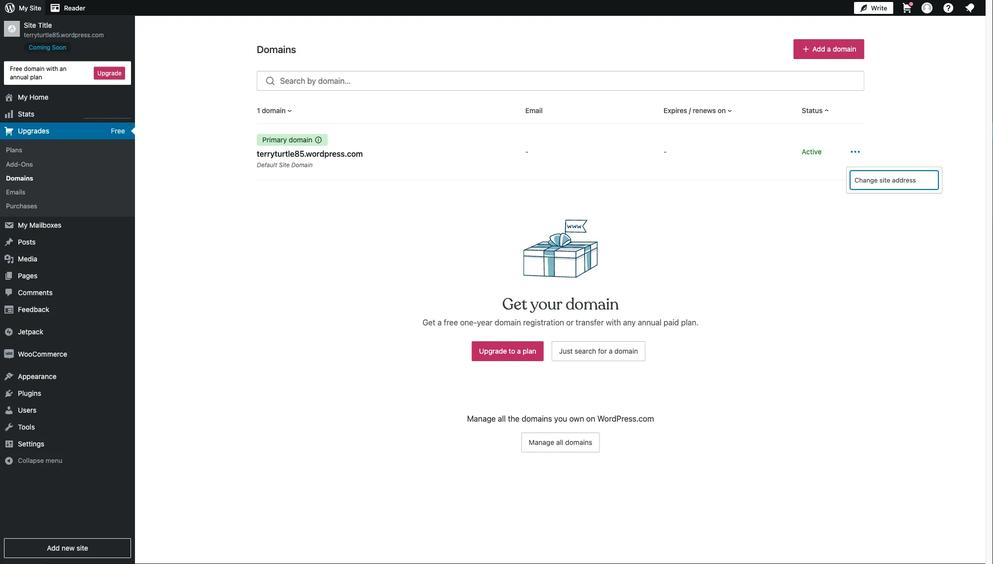 Task type: vqa. For each thing, say whether or not it's contained in the screenshot.
lock "icon"
no



Task type: describe. For each thing, give the bounding box(es) containing it.
reader
[[64, 4, 85, 12]]

add-
[[6, 160, 21, 168]]

manage for manage all domains
[[529, 439, 555, 447]]

add-ons link
[[0, 157, 135, 171]]

my for my mailboxes
[[18, 221, 28, 230]]

collapse menu link
[[0, 453, 135, 469]]

comments link
[[0, 285, 135, 302]]

site inside site title terryturtle85.wordpress.com
[[24, 21, 36, 29]]

site title terryturtle85.wordpress.com
[[24, 21, 104, 38]]

domain inside "button"
[[833, 45, 857, 53]]

a inside get your domain get a free one-year domain registration or transfer with any annual paid plan.
[[438, 318, 442, 328]]

primary domain
[[263, 136, 313, 144]]

manage all domains
[[529, 439, 593, 447]]

annual
[[638, 318, 662, 328]]

feedback link
[[0, 302, 135, 318]]

plans
[[6, 146, 22, 154]]

any
[[624, 318, 636, 328]]

1 vertical spatial get
[[423, 318, 436, 328]]

free for free
[[111, 127, 125, 135]]

primary
[[263, 136, 287, 144]]

posts link
[[0, 234, 135, 251]]

free
[[444, 318, 458, 328]]

renews
[[693, 107, 717, 115]]

domain
[[292, 161, 313, 168]]

add a domain
[[813, 45, 857, 53]]

manage for manage all the domains you own on wordpress.com
[[467, 415, 496, 424]]

expires
[[664, 107, 688, 115]]

terryturtle85.wordpress.com default site domain
[[257, 149, 363, 168]]

year
[[477, 318, 493, 328]]

plan.
[[682, 318, 699, 328]]

tools link
[[0, 419, 135, 436]]

woocommerce link
[[0, 346, 135, 363]]

change site address
[[855, 177, 917, 184]]

help image
[[943, 2, 955, 14]]

settings
[[18, 440, 44, 449]]

purchases link
[[0, 199, 135, 213]]

a inside "button"
[[828, 45, 832, 53]]

annual plan
[[10, 74, 42, 81]]

collapse
[[18, 457, 44, 465]]

write link
[[855, 0, 894, 16]]

my mailboxes
[[18, 221, 61, 230]]

plan
[[523, 347, 537, 356]]

site inside my site link
[[30, 4, 41, 12]]

settings link
[[0, 436, 135, 453]]

the
[[508, 415, 520, 424]]

manage all domains link
[[522, 433, 600, 453]]

media
[[18, 255, 37, 263]]

expires / renews on
[[664, 107, 726, 115]]

plugins
[[18, 390, 41, 398]]

domains link
[[0, 171, 135, 185]]

manage your notifications image
[[965, 2, 977, 14]]

Search search field
[[280, 72, 865, 90]]

0 vertical spatial domains
[[522, 415, 553, 424]]

add new site
[[47, 545, 88, 553]]

all for the
[[498, 415, 506, 424]]

upgrades
[[18, 127, 49, 135]]

get your domain main content
[[0, 0, 865, 469]]

upgrade for upgrade
[[97, 70, 122, 77]]

stats link
[[0, 106, 135, 123]]

domain inside button
[[262, 107, 286, 115]]

feedback
[[18, 306, 49, 314]]

change
[[855, 177, 878, 184]]

my home
[[18, 93, 48, 101]]

title
[[38, 21, 52, 29]]

terryturtle85.wordpress.com inside get your domain main content
[[257, 149, 363, 159]]

appearance
[[18, 373, 57, 381]]

for
[[599, 347, 607, 356]]

my site
[[19, 4, 41, 12]]

my home link
[[0, 89, 135, 106]]

0 horizontal spatial domains
[[6, 174, 33, 182]]

appearance link
[[0, 369, 135, 385]]

or
[[567, 318, 574, 328]]

add a domain button
[[794, 39, 865, 59]]

img image for woocommerce
[[4, 350, 14, 360]]

add-ons
[[6, 160, 33, 168]]

domains inside get your domain main content
[[257, 43, 296, 55]]

my profile image
[[922, 2, 933, 13]]

with inside 'free domain with an annual plan'
[[46, 65, 58, 72]]

wordpress.com
[[598, 415, 655, 424]]

search
[[575, 347, 597, 356]]

add new site link
[[4, 539, 131, 559]]

email
[[526, 107, 543, 115]]

all for domains
[[557, 439, 564, 447]]

transfer
[[576, 318, 604, 328]]

get your domain get a free one-year domain registration or transfer with any annual paid plan.
[[423, 295, 699, 328]]

none search field inside get your domain main content
[[257, 71, 865, 91]]

my site link
[[0, 0, 45, 16]]

1 domain
[[257, 107, 286, 115]]

default
[[257, 161, 277, 168]]

status button
[[803, 106, 831, 116]]

with inside get your domain get a free one-year domain registration or transfer with any annual paid plan.
[[606, 318, 621, 328]]



Task type: locate. For each thing, give the bounding box(es) containing it.
site up title
[[30, 4, 41, 12]]

0 horizontal spatial add
[[47, 545, 60, 553]]

active
[[803, 148, 822, 156]]

users link
[[0, 402, 135, 419]]

paid
[[664, 318, 680, 328]]

manage
[[467, 415, 496, 424], [529, 439, 555, 447]]

woocommerce
[[18, 350, 67, 359]]

domains
[[257, 43, 296, 55], [6, 174, 33, 182]]

1 horizontal spatial -
[[664, 148, 667, 156]]

terryturtle85.wordpress.com up domain
[[257, 149, 363, 159]]

on inside button
[[718, 107, 726, 115]]

my shopping cart image
[[902, 2, 914, 14]]

reader link
[[45, 0, 89, 16]]

on
[[718, 107, 726, 115], [587, 415, 596, 424]]

site inside terryturtle85.wordpress.com default site domain
[[279, 161, 290, 168]]

1 horizontal spatial with
[[606, 318, 621, 328]]

own
[[570, 415, 585, 424]]

0 horizontal spatial free
[[10, 65, 22, 72]]

email button
[[526, 106, 543, 116]]

1 domain button
[[257, 106, 294, 116]]

1 img image from the top
[[4, 327, 14, 337]]

0 horizontal spatial all
[[498, 415, 506, 424]]

1 horizontal spatial add
[[813, 45, 826, 53]]

pages link
[[0, 268, 135, 285]]

with left any
[[606, 318, 621, 328]]

img image left jetpack
[[4, 327, 14, 337]]

emails
[[6, 188, 25, 196]]

all left the
[[498, 415, 506, 424]]

upgrade button
[[94, 67, 125, 80]]

1 horizontal spatial all
[[557, 439, 564, 447]]

1 vertical spatial terryturtle85.wordpress.com
[[257, 149, 363, 159]]

menu
[[46, 457, 62, 465]]

add
[[813, 45, 826, 53], [47, 545, 60, 553]]

0 horizontal spatial manage
[[467, 415, 496, 424]]

0 horizontal spatial domains
[[522, 415, 553, 424]]

my
[[19, 4, 28, 12], [18, 93, 28, 101], [18, 221, 28, 230]]

img image inside woocommerce link
[[4, 350, 14, 360]]

emails link
[[0, 185, 135, 199]]

site left title
[[24, 21, 36, 29]]

write
[[872, 4, 888, 12]]

upgrade
[[97, 70, 122, 77], [480, 347, 507, 356]]

upgrade inside button
[[97, 70, 122, 77]]

1 vertical spatial img image
[[4, 350, 14, 360]]

users
[[18, 407, 36, 415]]

free up annual plan
[[10, 65, 22, 72]]

0 vertical spatial with
[[46, 65, 58, 72]]

soon
[[52, 44, 66, 51]]

upgrade for upgrade to a plan
[[480, 347, 507, 356]]

address
[[893, 177, 917, 184]]

1 vertical spatial add
[[47, 545, 60, 553]]

just
[[560, 347, 573, 356]]

my up the posts
[[18, 221, 28, 230]]

1 vertical spatial all
[[557, 439, 564, 447]]

1 horizontal spatial domains
[[566, 439, 593, 447]]

free for free domain with an annual plan
[[10, 65, 22, 72]]

1 vertical spatial site
[[24, 21, 36, 29]]

comments
[[18, 289, 53, 297]]

site
[[880, 177, 891, 184], [77, 545, 88, 553]]

get left your
[[503, 295, 528, 315]]

img image inside jetpack link
[[4, 327, 14, 337]]

collapse menu
[[18, 457, 62, 465]]

domains right the
[[522, 415, 553, 424]]

stats
[[18, 110, 34, 118]]

1 vertical spatial manage
[[529, 439, 555, 447]]

1 horizontal spatial get
[[503, 295, 528, 315]]

0 horizontal spatial with
[[46, 65, 58, 72]]

domain inside 'free domain with an annual plan'
[[24, 65, 45, 72]]

0 vertical spatial upgrade
[[97, 70, 122, 77]]

1 vertical spatial site
[[77, 545, 88, 553]]

one-
[[461, 318, 477, 328]]

1 vertical spatial domains
[[566, 439, 593, 447]]

0 vertical spatial free
[[10, 65, 22, 72]]

my for my home
[[18, 93, 28, 101]]

domain actions image
[[850, 146, 862, 158]]

plugins link
[[0, 385, 135, 402]]

change site address button
[[851, 171, 939, 189]]

0 horizontal spatial upgrade
[[97, 70, 122, 77]]

my left reader link
[[19, 4, 28, 12]]

0 horizontal spatial get
[[423, 318, 436, 328]]

home
[[29, 93, 48, 101]]

1 horizontal spatial upgrade
[[480, 347, 507, 356]]

an
[[60, 65, 67, 72]]

expires / renews on button
[[664, 106, 734, 116]]

ons
[[21, 160, 33, 168]]

highest hourly views 0 image
[[84, 112, 131, 119]]

coming soon
[[29, 44, 66, 51]]

2 vertical spatial site
[[279, 161, 290, 168]]

2 img image from the top
[[4, 350, 14, 360]]

site right default
[[279, 161, 290, 168]]

1 horizontal spatial on
[[718, 107, 726, 115]]

None search field
[[257, 71, 865, 91]]

0 vertical spatial manage
[[467, 415, 496, 424]]

jetpack link
[[0, 324, 135, 341]]

1 vertical spatial my
[[18, 93, 28, 101]]

1 horizontal spatial free
[[111, 127, 125, 135]]

1 vertical spatial domains
[[6, 174, 33, 182]]

0 vertical spatial terryturtle85.wordpress.com
[[24, 31, 104, 38]]

my left home
[[18, 93, 28, 101]]

1 vertical spatial free
[[111, 127, 125, 135]]

your
[[531, 295, 563, 315]]

1 vertical spatial upgrade
[[480, 347, 507, 356]]

just search for a domain link
[[552, 342, 646, 362]]

add inside "button"
[[813, 45, 826, 53]]

1
[[257, 107, 260, 115]]

1 horizontal spatial manage
[[529, 439, 555, 447]]

all
[[498, 415, 506, 424], [557, 439, 564, 447]]

my mailboxes link
[[0, 217, 135, 234]]

0 vertical spatial domains
[[257, 43, 296, 55]]

upgrade left to
[[480, 347, 507, 356]]

site inside button
[[880, 177, 891, 184]]

img image for jetpack
[[4, 327, 14, 337]]

- down the "email" button
[[526, 148, 529, 156]]

upgrade inside get your domain main content
[[480, 347, 507, 356]]

free down "highest hourly views 0" image
[[111, 127, 125, 135]]

with left an
[[46, 65, 58, 72]]

2 vertical spatial my
[[18, 221, 28, 230]]

1 vertical spatial with
[[606, 318, 621, 328]]

0 vertical spatial add
[[813, 45, 826, 53]]

terryturtle85.wordpress.com up the soon
[[24, 31, 104, 38]]

add for add a domain
[[813, 45, 826, 53]]

0 horizontal spatial terryturtle85.wordpress.com
[[24, 31, 104, 38]]

2 - from the left
[[664, 148, 667, 156]]

site
[[30, 4, 41, 12], [24, 21, 36, 29], [279, 161, 290, 168]]

just search for a domain
[[560, 347, 639, 356]]

mailboxes
[[29, 221, 61, 230]]

1 vertical spatial on
[[587, 415, 596, 424]]

1 horizontal spatial domains
[[257, 43, 296, 55]]

get
[[503, 295, 528, 315], [423, 318, 436, 328]]

upgrade up "highest hourly views 0" image
[[97, 70, 122, 77]]

media link
[[0, 251, 135, 268]]

upgrade to a plan link
[[472, 342, 544, 362]]

img image left woocommerce
[[4, 350, 14, 360]]

0 vertical spatial all
[[498, 415, 506, 424]]

posts
[[18, 238, 36, 246]]

coming
[[29, 44, 50, 51]]

site right new
[[77, 545, 88, 553]]

- down "expires"
[[664, 148, 667, 156]]

0 horizontal spatial site
[[77, 545, 88, 553]]

free
[[10, 65, 22, 72], [111, 127, 125, 135]]

img image
[[4, 327, 14, 337], [4, 350, 14, 360]]

0 vertical spatial img image
[[4, 327, 14, 337]]

0 vertical spatial get
[[503, 295, 528, 315]]

1 horizontal spatial terryturtle85.wordpress.com
[[257, 149, 363, 159]]

upgrade to a plan
[[480, 347, 537, 356]]

add for add new site
[[47, 545, 60, 553]]

to
[[509, 347, 516, 356]]

get left free
[[423, 318, 436, 328]]

0 vertical spatial site
[[30, 4, 41, 12]]

0 vertical spatial site
[[880, 177, 891, 184]]

free domain with an annual plan
[[10, 65, 67, 81]]

domains down own
[[566, 439, 593, 447]]

new
[[62, 545, 75, 553]]

/
[[690, 107, 692, 115]]

0 vertical spatial my
[[19, 4, 28, 12]]

my for my site
[[19, 4, 28, 12]]

1 - from the left
[[526, 148, 529, 156]]

on right own
[[587, 415, 596, 424]]

pages
[[18, 272, 37, 280]]

plans link
[[0, 143, 135, 157]]

manage down manage all the domains you own on wordpress.com
[[529, 439, 555, 447]]

domain
[[833, 45, 857, 53], [24, 65, 45, 72], [262, 107, 286, 115], [289, 136, 313, 144], [566, 295, 619, 315], [495, 318, 522, 328], [615, 347, 639, 356]]

all down manage all the domains you own on wordpress.com
[[557, 439, 564, 447]]

with
[[46, 65, 58, 72], [606, 318, 621, 328]]

0 horizontal spatial -
[[526, 148, 529, 156]]

jetpack
[[18, 328, 43, 336]]

0 horizontal spatial on
[[587, 415, 596, 424]]

1 horizontal spatial site
[[880, 177, 891, 184]]

on right renews
[[718, 107, 726, 115]]

0 vertical spatial on
[[718, 107, 726, 115]]

tools
[[18, 423, 35, 432]]

site right change
[[880, 177, 891, 184]]

free inside 'free domain with an annual plan'
[[10, 65, 22, 72]]

manage left the
[[467, 415, 496, 424]]



